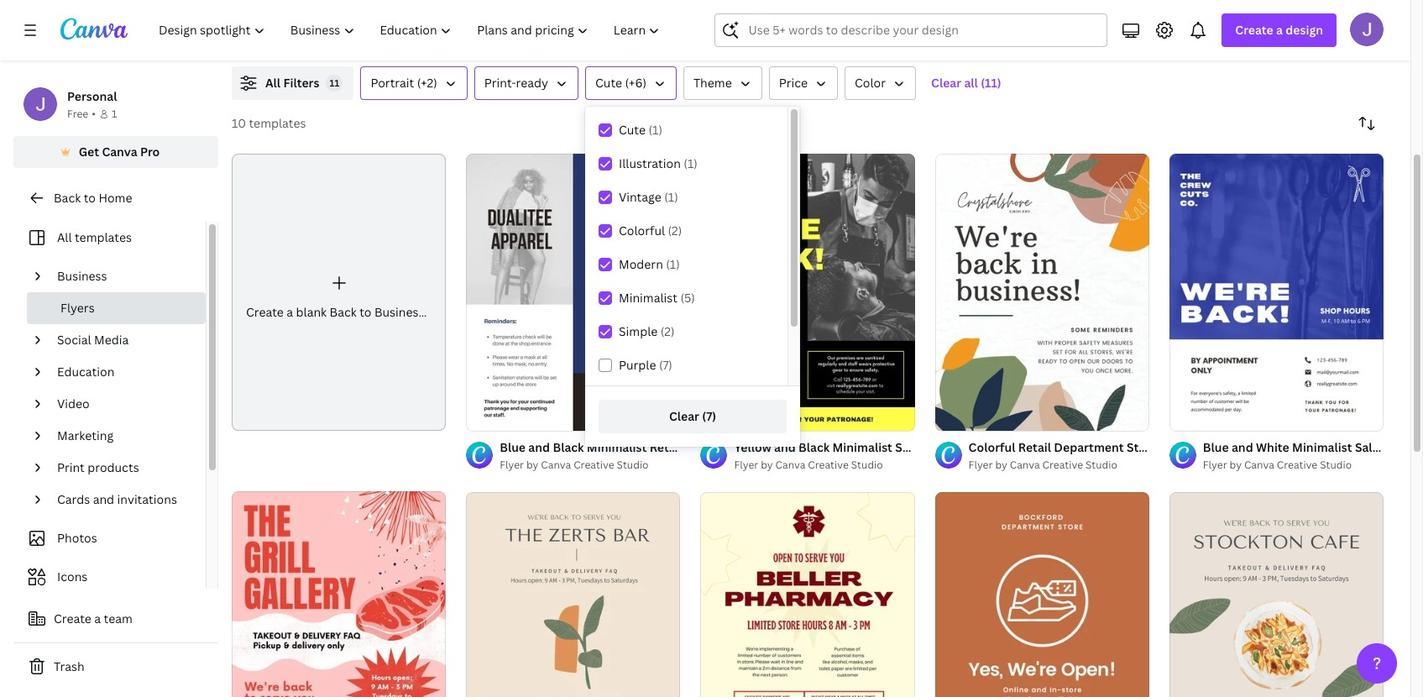 Task type: vqa. For each thing, say whether or not it's contained in the screenshot.
read
no



Task type: describe. For each thing, give the bounding box(es) containing it.
create a design button
[[1222, 13, 1337, 47]]

colorful retail department store back to business flyers link
[[969, 439, 1294, 457]]

flyer by canva creative studio
[[500, 458, 649, 472]]

print
[[57, 459, 85, 475]]

and for yellow
[[774, 440, 796, 455]]

back to home link
[[13, 181, 218, 215]]

1 of 2
[[947, 411, 971, 424]]

back to business flyers templates image
[[1026, 0, 1384, 46]]

create a design
[[1236, 22, 1324, 38]]

Search search field
[[749, 14, 1097, 46]]

all filters
[[265, 75, 320, 91]]

products
[[88, 459, 139, 475]]

maroon and yellow vintage pharmacy back to business flyers image
[[701, 492, 915, 697]]

colorful for colorful (2)
[[619, 223, 665, 239]]

clear (7)
[[669, 408, 716, 424]]

back up all templates in the top of the page
[[54, 190, 81, 206]]

price
[[779, 75, 808, 91]]

education link
[[50, 356, 196, 388]]

print-
[[484, 75, 516, 91]]

blank
[[296, 304, 327, 320]]

minimalist for blue and white minimalist salons back
[[1293, 440, 1353, 455]]

print products link
[[50, 452, 196, 484]]

flyers inside "colorful retail department store back to business flyers flyer by canva creative studio"
[[1259, 440, 1294, 455]]

creative inside "colorful retail department store back to business flyers flyer by canva creative studio"
[[1043, 458, 1083, 472]]

to inside "colorful retail department store back to business flyers flyer by canva creative studio"
[[1191, 440, 1203, 455]]

(7) for purple (7)
[[659, 357, 673, 373]]

team
[[104, 611, 133, 627]]

11 filter options selected element
[[326, 75, 343, 92]]

and for blue
[[1232, 440, 1254, 455]]

get
[[79, 144, 99, 160]]

pink and red modern restaurant back to business flyers image
[[232, 492, 446, 697]]

simple
[[619, 323, 658, 339]]

yellow and black minimalist salon flyers flyer by canva creative studio
[[734, 440, 965, 472]]

vintage (1)
[[619, 189, 678, 205]]

0 horizontal spatial minimalist
[[619, 290, 678, 306]]

clear all (11)
[[931, 75, 1002, 91]]

by inside blue and white minimalist salons back flyer by canva creative studio
[[1230, 458, 1242, 472]]

blue and white minimalist salons back link
[[1203, 439, 1424, 457]]

Sort by button
[[1350, 107, 1384, 140]]

back to home
[[54, 190, 132, 206]]

business inside "colorful retail department store back to business flyers flyer by canva creative studio"
[[1206, 440, 1257, 455]]

•
[[92, 107, 96, 121]]

11
[[330, 76, 340, 89]]

0 horizontal spatial to
[[84, 190, 96, 206]]

canva inside "button"
[[102, 144, 137, 160]]

cute (+6) button
[[585, 66, 677, 100]]

illustration
[[619, 155, 681, 171]]

blue
[[1203, 440, 1229, 455]]

media
[[94, 332, 129, 348]]

clear all (11) button
[[923, 66, 1010, 100]]

0 horizontal spatial flyers
[[60, 300, 95, 316]]

beige and green bar back to business flyer image
[[466, 492, 681, 697]]

minimalist (5)
[[619, 290, 695, 306]]

0 horizontal spatial business
[[57, 268, 107, 284]]

ready
[[516, 75, 548, 91]]

store
[[1127, 440, 1158, 455]]

cute (+6)
[[595, 75, 647, 91]]

flyer by canva creative studio link for yellow
[[734, 457, 915, 474]]

colorful (2)
[[619, 223, 682, 239]]

to inside "element"
[[360, 304, 372, 320]]

price button
[[769, 66, 838, 100]]

vintage
[[619, 189, 662, 205]]

free
[[67, 107, 88, 121]]

marketing
[[57, 427, 113, 443]]

print-ready
[[484, 75, 548, 91]]

design
[[1286, 22, 1324, 38]]

cute (1)
[[619, 122, 663, 138]]

all templates link
[[24, 222, 196, 254]]

color button
[[845, 66, 916, 100]]

back inside blue and white minimalist salons back flyer by canva creative studio
[[1396, 440, 1424, 455]]

modern
[[619, 256, 663, 272]]

(11)
[[981, 75, 1002, 91]]

jacob simon image
[[1350, 13, 1384, 46]]

(7) for clear (7)
[[702, 408, 716, 424]]

colorful for colorful retail department store back to business flyers flyer by canva creative studio
[[969, 440, 1016, 455]]

video
[[57, 396, 90, 412]]

(2) for colorful (2)
[[668, 223, 682, 239]]

theme button
[[684, 66, 762, 100]]

pro
[[140, 144, 160, 160]]

a for blank
[[287, 304, 293, 320]]

cute for cute (+6)
[[595, 75, 622, 91]]

trash
[[54, 658, 85, 674]]

cream and green simple restaurant back to business flyers image
[[1170, 492, 1384, 697]]

canva inside "colorful retail department store back to business flyers flyer by canva creative studio"
[[1010, 458, 1040, 472]]

yellow and black minimalist salon flyers link
[[734, 439, 965, 457]]

invitations
[[117, 491, 177, 507]]

color
[[855, 75, 886, 91]]

by inside yellow and black minimalist salon flyers flyer by canva creative studio
[[761, 458, 773, 472]]

salons
[[1355, 440, 1393, 455]]

create a team
[[54, 611, 133, 627]]

1 of 2 link
[[935, 154, 1150, 431]]

(1) for vintage (1)
[[664, 189, 678, 205]]

1 by from the left
[[527, 458, 539, 472]]

10
[[232, 115, 246, 131]]

theme
[[694, 75, 732, 91]]

cards
[[57, 491, 90, 507]]

1 creative from the left
[[574, 458, 614, 472]]

personal
[[67, 88, 117, 104]]

blue and white minimalist salons back flyer by canva creative studio
[[1203, 440, 1424, 472]]

photos link
[[24, 522, 196, 554]]

education
[[57, 364, 114, 380]]

salon
[[896, 440, 928, 455]]

canva inside yellow and black minimalist salon flyers flyer by canva creative studio
[[776, 458, 806, 472]]

(1) for modern (1)
[[666, 256, 680, 272]]

modern (1)
[[619, 256, 680, 272]]

colorful retail department store back to business flyers flyer by canva creative studio
[[969, 440, 1294, 472]]

1 for 1
[[112, 107, 117, 121]]

free •
[[67, 107, 96, 121]]

studio inside "colorful retail department store back to business flyers flyer by canva creative studio"
[[1086, 458, 1118, 472]]

print products
[[57, 459, 139, 475]]

clear for clear (7)
[[669, 408, 700, 424]]



Task type: locate. For each thing, give the bounding box(es) containing it.
(1) right illustration
[[684, 155, 698, 171]]

pink and brown minimalist retail department store flyers image
[[935, 492, 1150, 697]]

1 horizontal spatial flyers
[[930, 440, 965, 455]]

portrait (+2) button
[[361, 66, 468, 100]]

creative inside blue and white minimalist salons back flyer by canva creative studio
[[1277, 458, 1318, 472]]

studio
[[617, 458, 649, 472], [851, 458, 883, 472], [1086, 458, 1118, 472], [1320, 458, 1352, 472]]

(+6)
[[625, 75, 647, 91]]

(+2)
[[417, 75, 437, 91]]

back right the store
[[1161, 440, 1188, 455]]

back inside "colorful retail department store back to business flyers flyer by canva creative studio"
[[1161, 440, 1188, 455]]

1 vertical spatial colorful
[[969, 440, 1016, 455]]

illustration (1)
[[619, 155, 698, 171]]

2 vertical spatial create
[[54, 611, 91, 627]]

flyer for yellow and black minimalist salon flyers flyer by canva creative studio
[[734, 458, 759, 472]]

minimalist inside yellow and black minimalist salon flyers flyer by canva creative studio
[[833, 440, 893, 455]]

None search field
[[715, 13, 1108, 47]]

and right blue
[[1232, 440, 1254, 455]]

a left blank
[[287, 304, 293, 320]]

to left "home"
[[84, 190, 96, 206]]

get canva pro
[[79, 144, 160, 160]]

flyer by canva creative studio link for blue
[[1203, 457, 1384, 474]]

a for design
[[1277, 22, 1283, 38]]

colorful up modern
[[619, 223, 665, 239]]

minimalist for yellow and black minimalist salon flyers
[[833, 440, 893, 455]]

flyers right blue
[[1259, 440, 1294, 455]]

3 flyer by canva creative studio link from the left
[[969, 457, 1150, 474]]

studio inside yellow and black minimalist salon flyers flyer by canva creative studio
[[851, 458, 883, 472]]

a for team
[[94, 611, 101, 627]]

cards and invitations link
[[50, 484, 196, 516]]

0 vertical spatial create
[[1236, 22, 1274, 38]]

colorful
[[619, 223, 665, 239], [969, 440, 1016, 455]]

(2) for simple (2)
[[661, 323, 675, 339]]

a left design
[[1277, 22, 1283, 38]]

back right blank
[[330, 304, 357, 320]]

(1)
[[649, 122, 663, 138], [684, 155, 698, 171], [664, 189, 678, 205], [666, 256, 680, 272]]

cute for cute (1)
[[619, 122, 646, 138]]

cute up illustration
[[619, 122, 646, 138]]

3 by from the left
[[996, 458, 1008, 472]]

1 vertical spatial cute
[[619, 122, 646, 138]]

cards and invitations
[[57, 491, 177, 507]]

create down icons
[[54, 611, 91, 627]]

purple (7)
[[619, 357, 673, 373]]

1 vertical spatial business
[[375, 304, 425, 320]]

marketing link
[[50, 420, 196, 452]]

photos
[[57, 530, 97, 546]]

1 vertical spatial templates
[[75, 229, 132, 245]]

2 horizontal spatial create
[[1236, 22, 1274, 38]]

(1) up illustration (1)
[[649, 122, 663, 138]]

and inside blue and white minimalist salons back flyer by canva creative studio
[[1232, 440, 1254, 455]]

0 horizontal spatial (7)
[[659, 357, 673, 373]]

flyer by canva creative studio link for colorful
[[969, 457, 1150, 474]]

4 studio from the left
[[1320, 458, 1352, 472]]

1 vertical spatial (7)
[[702, 408, 716, 424]]

(2) right 'simple'
[[661, 323, 675, 339]]

templates down back to home
[[75, 229, 132, 245]]

social
[[57, 332, 91, 348]]

all left the filters
[[265, 75, 281, 91]]

1 vertical spatial all
[[57, 229, 72, 245]]

2 studio from the left
[[851, 458, 883, 472]]

2 creative from the left
[[808, 458, 849, 472]]

clear (7) button
[[599, 400, 787, 433]]

of
[[954, 411, 963, 424]]

all templates
[[57, 229, 132, 245]]

1 horizontal spatial create
[[246, 304, 284, 320]]

retail
[[1019, 440, 1052, 455]]

(5)
[[681, 290, 695, 306]]

clear inside clear (7) button
[[669, 408, 700, 424]]

flyers inside yellow and black minimalist salon flyers flyer by canva creative studio
[[930, 440, 965, 455]]

4 creative from the left
[[1277, 458, 1318, 472]]

canva inside blue and white minimalist salons back flyer by canva creative studio
[[1245, 458, 1275, 472]]

2 vertical spatial business
[[1206, 440, 1257, 455]]

cute inside button
[[595, 75, 622, 91]]

social media
[[57, 332, 129, 348]]

2 flyer by canva creative studio link from the left
[[734, 457, 915, 474]]

trash link
[[13, 650, 218, 684]]

1 horizontal spatial (7)
[[702, 408, 716, 424]]

1 horizontal spatial clear
[[931, 75, 962, 91]]

create inside button
[[54, 611, 91, 627]]

0 vertical spatial cute
[[595, 75, 622, 91]]

create left design
[[1236, 22, 1274, 38]]

3 studio from the left
[[1086, 458, 1118, 472]]

top level navigation element
[[148, 13, 675, 47]]

1
[[112, 107, 117, 121], [947, 411, 952, 424]]

flyer for create a blank back to business flyer
[[427, 304, 456, 320]]

colorful down 2
[[969, 440, 1016, 455]]

1 horizontal spatial to
[[360, 304, 372, 320]]

all for all templates
[[57, 229, 72, 245]]

1 horizontal spatial business
[[375, 304, 425, 320]]

portrait (+2)
[[371, 75, 437, 91]]

flyer inside blue and white minimalist salons back flyer by canva creative studio
[[1203, 458, 1228, 472]]

templates right 10
[[249, 115, 306, 131]]

2 horizontal spatial a
[[1277, 22, 1283, 38]]

clear
[[931, 75, 962, 91], [669, 408, 700, 424]]

2 horizontal spatial to
[[1191, 440, 1203, 455]]

2 horizontal spatial business
[[1206, 440, 1257, 455]]

flyer
[[427, 304, 456, 320], [500, 458, 524, 472], [734, 458, 759, 472], [969, 458, 993, 472], [1203, 458, 1228, 472]]

yellow
[[734, 440, 772, 455]]

flyer inside "colorful retail department store back to business flyers flyer by canva creative studio"
[[969, 458, 993, 472]]

back right salons
[[1396, 440, 1424, 455]]

create inside dropdown button
[[1236, 22, 1274, 38]]

and
[[774, 440, 796, 455], [1232, 440, 1254, 455], [93, 491, 114, 507]]

flyer inside yellow and black minimalist salon flyers flyer by canva creative studio
[[734, 458, 759, 472]]

studio down department
[[1086, 458, 1118, 472]]

minimalist inside blue and white minimalist salons back flyer by canva creative studio
[[1293, 440, 1353, 455]]

2 horizontal spatial minimalist
[[1293, 440, 1353, 455]]

create
[[1236, 22, 1274, 38], [246, 304, 284, 320], [54, 611, 91, 627]]

templates for all templates
[[75, 229, 132, 245]]

1 horizontal spatial colorful
[[969, 440, 1016, 455]]

flyers up social
[[60, 300, 95, 316]]

1 horizontal spatial templates
[[249, 115, 306, 131]]

create left blank
[[246, 304, 284, 320]]

1 horizontal spatial all
[[265, 75, 281, 91]]

colorful retail department store back to business flyers image
[[935, 154, 1150, 431]]

clear down 'purple (7)'
[[669, 408, 700, 424]]

colorful inside "colorful retail department store back to business flyers flyer by canva creative studio"
[[969, 440, 1016, 455]]

0 vertical spatial all
[[265, 75, 281, 91]]

(1) right the "vintage"
[[664, 189, 678, 205]]

1 inside "link"
[[947, 411, 952, 424]]

to right blank
[[360, 304, 372, 320]]

1 vertical spatial clear
[[669, 408, 700, 424]]

studio inside blue and white minimalist salons back flyer by canva creative studio
[[1320, 458, 1352, 472]]

0 horizontal spatial and
[[93, 491, 114, 507]]

flyer inside "element"
[[427, 304, 456, 320]]

a inside button
[[94, 611, 101, 627]]

a inside "element"
[[287, 304, 293, 320]]

all for all filters
[[265, 75, 281, 91]]

icons link
[[24, 561, 196, 593]]

create a team button
[[13, 602, 218, 636]]

create for create a team
[[54, 611, 91, 627]]

create for create a design
[[1236, 22, 1274, 38]]

minimalist
[[619, 290, 678, 306], [833, 440, 893, 455], [1293, 440, 1353, 455]]

blue and white minimalist salons back to business flyers image
[[1170, 154, 1384, 431]]

all down back to home
[[57, 229, 72, 245]]

all
[[964, 75, 978, 91]]

minimalist right "white"
[[1293, 440, 1353, 455]]

1 horizontal spatial 1
[[947, 411, 952, 424]]

(1) for cute (1)
[[649, 122, 663, 138]]

1 vertical spatial 1
[[947, 411, 952, 424]]

0 vertical spatial templates
[[249, 115, 306, 131]]

blue and black minimalist retail fashion back to business flyers image
[[466, 154, 681, 431]]

2 horizontal spatial flyers
[[1259, 440, 1294, 455]]

social media link
[[50, 324, 196, 356]]

1 horizontal spatial and
[[774, 440, 796, 455]]

purple
[[619, 357, 656, 373]]

0 vertical spatial clear
[[931, 75, 962, 91]]

back inside "element"
[[330, 304, 357, 320]]

2 horizontal spatial and
[[1232, 440, 1254, 455]]

templates for 10 templates
[[249, 115, 306, 131]]

0 horizontal spatial create
[[54, 611, 91, 627]]

2 by from the left
[[761, 458, 773, 472]]

flyers down of
[[930, 440, 965, 455]]

create for create a blank back to business flyer
[[246, 304, 284, 320]]

creative inside yellow and black minimalist salon flyers flyer by canva creative studio
[[808, 458, 849, 472]]

(1) for illustration (1)
[[684, 155, 698, 171]]

0 vertical spatial a
[[1277, 22, 1283, 38]]

1 flyer by canva creative studio link from the left
[[500, 457, 681, 474]]

0 horizontal spatial clear
[[669, 408, 700, 424]]

1 vertical spatial a
[[287, 304, 293, 320]]

and for cards
[[93, 491, 114, 507]]

clear inside clear all (11) button
[[931, 75, 962, 91]]

clear for clear all (11)
[[931, 75, 962, 91]]

1 for 1 of 2
[[947, 411, 952, 424]]

minimalist right black
[[833, 440, 893, 455]]

(2) up modern (1)
[[668, 223, 682, 239]]

flyer for blue and white minimalist salons back flyer by canva creative studio
[[1203, 458, 1228, 472]]

by
[[527, 458, 539, 472], [761, 458, 773, 472], [996, 458, 1008, 472], [1230, 458, 1242, 472]]

icons
[[57, 569, 88, 585]]

0 horizontal spatial all
[[57, 229, 72, 245]]

by inside "colorful retail department store back to business flyers flyer by canva creative studio"
[[996, 458, 1008, 472]]

home
[[99, 190, 132, 206]]

0 horizontal spatial 1
[[112, 107, 117, 121]]

0 horizontal spatial templates
[[75, 229, 132, 245]]

2 vertical spatial to
[[1191, 440, 1203, 455]]

black
[[799, 440, 830, 455]]

clear left all
[[931, 75, 962, 91]]

4 by from the left
[[1230, 458, 1242, 472]]

simple (2)
[[619, 323, 675, 339]]

back
[[54, 190, 81, 206], [330, 304, 357, 320], [1161, 440, 1188, 455], [1396, 440, 1424, 455]]

0 horizontal spatial a
[[94, 611, 101, 627]]

video link
[[50, 388, 196, 420]]

1 left of
[[947, 411, 952, 424]]

1 right '•'
[[112, 107, 117, 121]]

2
[[966, 411, 971, 424]]

all
[[265, 75, 281, 91], [57, 229, 72, 245]]

a
[[1277, 22, 1283, 38], [287, 304, 293, 320], [94, 611, 101, 627]]

business inside "element"
[[375, 304, 425, 320]]

1 horizontal spatial a
[[287, 304, 293, 320]]

0 vertical spatial (7)
[[659, 357, 673, 373]]

1 horizontal spatial minimalist
[[833, 440, 893, 455]]

cute
[[595, 75, 622, 91], [619, 122, 646, 138]]

4 flyer by canva creative studio link from the left
[[1203, 457, 1384, 474]]

10 templates
[[232, 115, 306, 131]]

studio down clear (7) button
[[617, 458, 649, 472]]

create a blank back to business flyer
[[246, 304, 456, 320]]

studio down blue and white minimalist salons back link
[[1320, 458, 1352, 472]]

and left black
[[774, 440, 796, 455]]

department
[[1054, 440, 1124, 455]]

0 vertical spatial business
[[57, 268, 107, 284]]

yellow and black minimalist salon flyers image
[[701, 154, 915, 431]]

0 horizontal spatial colorful
[[619, 223, 665, 239]]

(7)
[[659, 357, 673, 373], [702, 408, 716, 424]]

1 vertical spatial create
[[246, 304, 284, 320]]

studio down yellow and black minimalist salon flyers link
[[851, 458, 883, 472]]

to
[[84, 190, 96, 206], [360, 304, 372, 320], [1191, 440, 1203, 455]]

1 vertical spatial to
[[360, 304, 372, 320]]

create a blank back to business flyer link
[[232, 154, 456, 431]]

and inside yellow and black minimalist salon flyers flyer by canva creative studio
[[774, 440, 796, 455]]

filters
[[283, 75, 320, 91]]

a inside dropdown button
[[1277, 22, 1283, 38]]

create inside "element"
[[246, 304, 284, 320]]

business link
[[50, 260, 196, 292]]

to left blue
[[1191, 440, 1203, 455]]

create a blank back to business flyer element
[[232, 154, 456, 431]]

cute left (+6)
[[595, 75, 622, 91]]

(7) inside button
[[702, 408, 716, 424]]

0 vertical spatial to
[[84, 190, 96, 206]]

print-ready button
[[474, 66, 579, 100]]

(1) right modern
[[666, 256, 680, 272]]

0 vertical spatial 1
[[112, 107, 117, 121]]

0 vertical spatial (2)
[[668, 223, 682, 239]]

and right cards
[[93, 491, 114, 507]]

a left team
[[94, 611, 101, 627]]

flyer by canva creative studio link
[[500, 457, 681, 474], [734, 457, 915, 474], [969, 457, 1150, 474], [1203, 457, 1384, 474]]

3 creative from the left
[[1043, 458, 1083, 472]]

1 studio from the left
[[617, 458, 649, 472]]

0 vertical spatial colorful
[[619, 223, 665, 239]]

flyers
[[60, 300, 95, 316], [930, 440, 965, 455], [1259, 440, 1294, 455]]

2 vertical spatial a
[[94, 611, 101, 627]]

1 vertical spatial (2)
[[661, 323, 675, 339]]

minimalist down modern (1)
[[619, 290, 678, 306]]



